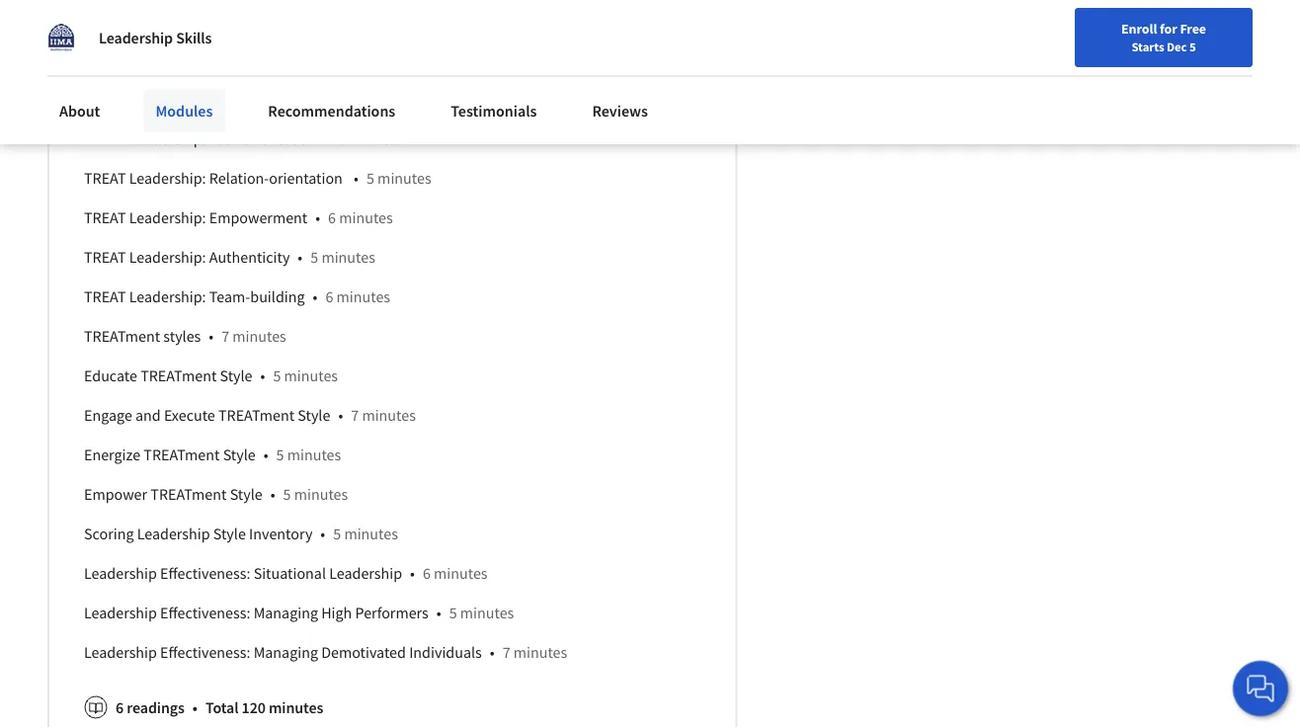 Task type: vqa. For each thing, say whether or not it's contained in the screenshot.
list
no



Task type: locate. For each thing, give the bounding box(es) containing it.
styles
[[163, 326, 201, 346]]

managing down leadership effectiveness: situational leadership • 6 minutes
[[254, 603, 318, 623]]

for up dec
[[1160, 20, 1178, 38]]

coursera image
[[24, 16, 149, 48]]

1 vertical spatial treatment
[[141, 366, 217, 386]]

treat for treat leadership: task-orientation
[[84, 129, 126, 148]]

style
[[220, 366, 253, 386], [298, 405, 331, 425], [223, 445, 256, 465], [230, 485, 263, 504], [213, 524, 246, 544]]

minutes
[[466, 89, 520, 109], [349, 129, 402, 148], [378, 168, 432, 188], [339, 208, 393, 228], [322, 247, 375, 267], [337, 287, 390, 307], [233, 326, 286, 346], [284, 366, 338, 386], [362, 405, 416, 425], [287, 445, 341, 465], [294, 485, 348, 504], [344, 524, 398, 544], [434, 564, 488, 583], [460, 603, 514, 623], [514, 643, 568, 662], [269, 698, 324, 718]]

total
[[205, 698, 239, 718]]

2 horizontal spatial 7
[[503, 643, 511, 662]]

treatment
[[84, 326, 160, 346], [141, 366, 217, 386], [218, 405, 295, 425]]

individuals
[[409, 643, 482, 662]]

5 treat from the top
[[84, 287, 126, 307]]

leadership:
[[129, 129, 206, 148], [129, 168, 206, 188], [129, 208, 206, 228], [129, 247, 206, 267], [129, 287, 206, 307]]

managing for demotivated
[[254, 643, 318, 662]]

4 leadership: from the top
[[129, 247, 206, 267]]

situational
[[254, 564, 326, 583]]

6 readings
[[116, 698, 185, 718]]

for inside enroll for free starts dec 5
[[1160, 20, 1178, 38]]

0 vertical spatial managing
[[254, 603, 318, 623]]

3 effectiveness: from the top
[[160, 643, 251, 662]]

1 horizontal spatial for
[[1160, 20, 1178, 38]]

leadership effectiveness: situational leadership • 6 minutes
[[84, 564, 488, 583]]

5 leadership: from the top
[[129, 287, 206, 307]]

execute
[[164, 405, 215, 425]]

treat leadership: empowerment • 6 minutes
[[84, 208, 393, 228]]

0 vertical spatial effectiveness:
[[160, 564, 251, 583]]

7
[[222, 326, 229, 346], [351, 405, 359, 425], [503, 643, 511, 662]]

2 effectiveness: from the top
[[160, 603, 251, 623]]

enroll
[[1122, 20, 1158, 38]]

effectiveness: for demotivated
[[160, 643, 251, 662]]

0 vertical spatial for
[[1160, 20, 1178, 38]]

0 vertical spatial treatment
[[84, 326, 160, 346]]

2 leadership: from the top
[[129, 168, 206, 188]]

0 vertical spatial orientation
[[243, 129, 317, 148]]

5 inside enroll for free starts dec 5
[[1190, 39, 1197, 54]]

1 leadership: from the top
[[129, 129, 206, 148]]

authenticity
[[209, 247, 290, 267]]

effectiveness: for leadership
[[160, 564, 251, 583]]

6 minutes • preview module
[[455, 89, 651, 109]]

6 right building
[[326, 287, 333, 307]]

dec
[[1167, 39, 1188, 54]]

leadership skills
[[99, 28, 212, 47]]

1 managing from the top
[[254, 603, 318, 623]]

leadership effectiveness: managing demotivated individuals • 7 minutes
[[84, 643, 568, 662]]

treat for treat leadership: relation-orientation
[[84, 168, 126, 188]]

treatment down styles
[[141, 366, 217, 386]]

effectiveness: for high
[[160, 603, 251, 623]]

2 vertical spatial effectiveness:
[[160, 643, 251, 662]]

managing for high
[[254, 603, 318, 623]]

6 right organizations at the left top
[[455, 89, 463, 109]]

managing down leadership effectiveness: managing high performers • 5 minutes at bottom left
[[254, 643, 318, 662]]

•
[[528, 89, 533, 109], [325, 129, 330, 148], [354, 168, 359, 188], [316, 208, 320, 228], [298, 247, 303, 267], [313, 287, 318, 307], [209, 326, 214, 346], [261, 366, 265, 386], [338, 405, 343, 425], [264, 445, 268, 465], [271, 485, 275, 504], [321, 524, 325, 544], [410, 564, 415, 583], [437, 603, 441, 623], [490, 643, 495, 662], [193, 698, 198, 718]]

1 effectiveness: from the top
[[160, 564, 251, 583]]

iima - iim ahmedabad image
[[47, 24, 75, 51]]

for
[[1160, 20, 1178, 38], [236, 89, 254, 109]]

treatment up energize treatment style • 5 minutes
[[218, 405, 295, 425]]

organizations
[[344, 89, 435, 109]]

hide info about module content region
[[84, 32, 701, 728]]

1 treat from the top
[[84, 129, 126, 148]]

effectiveness:
[[160, 564, 251, 583], [160, 603, 251, 623], [160, 643, 251, 662]]

2 vertical spatial 7
[[503, 643, 511, 662]]

6
[[455, 89, 463, 109], [328, 208, 336, 228], [326, 287, 333, 307], [423, 564, 431, 583], [116, 698, 124, 718]]

energize treatment style • 5 minutes
[[84, 445, 341, 465]]

preview
[[541, 89, 596, 109]]

building
[[250, 287, 305, 307]]

treatment up educate
[[84, 326, 160, 346]]

2 treat from the top
[[84, 168, 126, 188]]

leadership: for relation-
[[129, 168, 206, 188]]

6 up the performers
[[423, 564, 431, 583]]

3 treat from the top
[[84, 208, 126, 228]]

demotivated
[[321, 643, 406, 662]]

for left "the"
[[236, 89, 254, 109]]

1 vertical spatial for
[[236, 89, 254, 109]]

1 vertical spatial orientation
[[269, 168, 343, 188]]

3 leadership: from the top
[[129, 208, 206, 228]]

0 horizontal spatial for
[[236, 89, 254, 109]]

1 vertical spatial effectiveness:
[[160, 603, 251, 623]]

treat
[[84, 129, 126, 148], [84, 168, 126, 188], [84, 208, 126, 228], [84, 247, 126, 267], [84, 287, 126, 307]]

1 vertical spatial 7
[[351, 405, 359, 425]]

leadership
[[99, 28, 173, 47], [84, 89, 157, 109], [137, 524, 210, 544], [84, 564, 157, 583], [329, 564, 402, 583], [84, 603, 157, 623], [84, 643, 157, 662]]

leadership for leadership effectiveness: managing high performers • 5 minutes
[[84, 603, 157, 623]]

team-
[[209, 287, 250, 307]]

5
[[1190, 39, 1197, 54], [338, 129, 345, 148], [367, 168, 375, 188], [311, 247, 318, 267], [273, 366, 281, 386], [276, 445, 284, 465], [283, 485, 291, 504], [333, 524, 341, 544], [449, 603, 457, 623]]

0 horizontal spatial 7
[[222, 326, 229, 346]]

energize treatment
[[84, 445, 220, 465]]

1 vertical spatial managing
[[254, 643, 318, 662]]

7 for demotivated
[[503, 643, 511, 662]]

2 managing from the top
[[254, 643, 318, 662]]

age
[[317, 89, 340, 109]]

managing
[[254, 603, 318, 623], [254, 643, 318, 662]]

scoring
[[84, 524, 134, 544]]

leadership: for team-
[[129, 287, 206, 307]]

menu item
[[943, 20, 1070, 84]]

orientation down "the"
[[243, 129, 317, 148]]

show notifications image
[[1090, 25, 1114, 48]]

testimonials
[[451, 101, 537, 121]]

orientation
[[243, 129, 317, 148], [269, 168, 343, 188]]

1 horizontal spatial 7
[[351, 405, 359, 425]]

treat leadership: team-building • 6 minutes
[[84, 287, 390, 307]]

orientation up empowerment
[[269, 168, 343, 188]]

treatment styles • 7 minutes
[[84, 326, 286, 346]]

and
[[135, 405, 161, 425]]

4 treat from the top
[[84, 247, 126, 267]]

skills
[[176, 28, 212, 47]]

leadership for leadership effectiveness: managing demotivated individuals • 7 minutes
[[84, 643, 157, 662]]



Task type: describe. For each thing, give the bounding box(es) containing it.
relation-
[[209, 168, 269, 188]]

modules link
[[144, 89, 225, 132]]

testimonials link
[[439, 89, 549, 132]]

120
[[242, 698, 266, 718]]

treat for treat leadership: team-building
[[84, 287, 126, 307]]

treat leadership: task-orientation • 5 minutes
[[84, 129, 402, 148]]

modules
[[156, 101, 213, 121]]

preview module link
[[541, 89, 651, 109]]

leadership challenges for the new-age organizations
[[84, 89, 435, 109]]

educate
[[84, 366, 137, 386]]

scoring leadership style inventory • 5 minutes
[[84, 524, 398, 544]]

empower treatment style • 5 minutes
[[84, 485, 348, 504]]

leadership: for task-
[[129, 129, 206, 148]]

engage
[[84, 405, 132, 425]]

educate treatment style • 5 minutes
[[84, 366, 338, 386]]

treat for treat leadership: authenticity
[[84, 247, 126, 267]]

treat for treat leadership: empowerment
[[84, 208, 126, 228]]

task-
[[209, 129, 243, 148]]

recommendations
[[268, 101, 396, 121]]

recommendations link
[[256, 89, 408, 132]]

enroll for free starts dec 5
[[1122, 20, 1207, 54]]

the
[[257, 89, 279, 109]]

treat leadership: relation-orientation • 5 minutes
[[84, 168, 432, 188]]

empower treatment
[[84, 485, 227, 504]]

6 left readings
[[116, 698, 124, 718]]

leadership for leadership skills
[[99, 28, 173, 47]]

about
[[59, 101, 100, 121]]

inventory
[[249, 524, 313, 544]]

new-
[[282, 89, 317, 109]]

leadership for leadership effectiveness: situational leadership • 6 minutes
[[84, 564, 157, 583]]

challenges
[[160, 89, 233, 109]]

treat leadership: authenticity • 5 minutes
[[84, 247, 375, 267]]

7 for treatment
[[351, 405, 359, 425]]

2 vertical spatial treatment
[[218, 405, 295, 425]]

empowerment
[[209, 208, 308, 228]]

6 right empowerment
[[328, 208, 336, 228]]

leadership effectiveness: managing high performers • 5 minutes
[[84, 603, 514, 623]]

free
[[1181, 20, 1207, 38]]

module
[[599, 89, 651, 109]]

about link
[[47, 89, 112, 132]]

high
[[321, 603, 352, 623]]

orientation for task-
[[243, 129, 317, 148]]

leadership: for empowerment
[[129, 208, 206, 228]]

leadership: for authenticity
[[129, 247, 206, 267]]

reviews
[[593, 101, 648, 121]]

0 vertical spatial 7
[[222, 326, 229, 346]]

chat with us image
[[1245, 673, 1277, 705]]

leadership for leadership challenges for the new-age organizations
[[84, 89, 157, 109]]

• total 120 minutes
[[193, 698, 324, 718]]

performers
[[355, 603, 429, 623]]

orientation for relation-
[[269, 168, 343, 188]]

readings
[[127, 698, 185, 718]]

for inside hide info about module content region
[[236, 89, 254, 109]]

reviews link
[[581, 89, 660, 132]]

engage and execute treatment style • 7 minutes
[[84, 405, 416, 425]]

starts
[[1132, 39, 1165, 54]]



